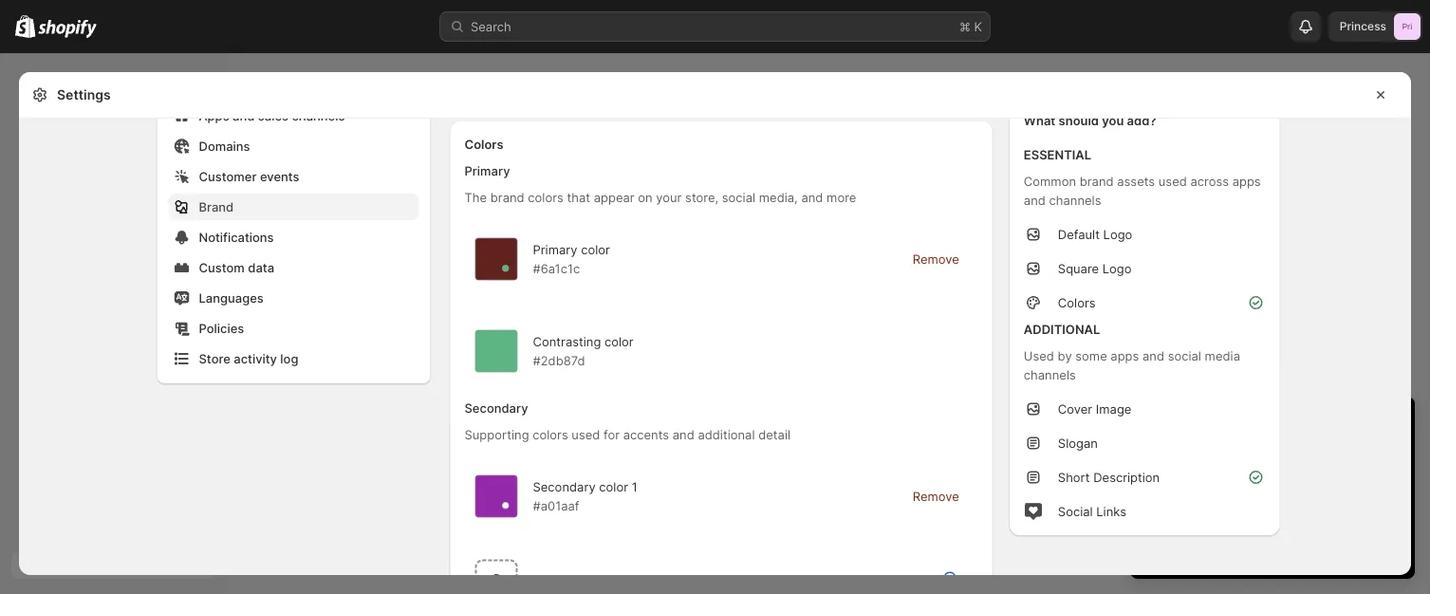 Task type: locate. For each thing, give the bounding box(es) containing it.
for up credit
[[1250, 467, 1266, 482]]

customize
[[1303, 486, 1362, 501]]

store down $50 app store credit "link"
[[1203, 505, 1233, 520]]

store activity log
[[199, 351, 299, 366]]

your
[[656, 190, 682, 205], [1258, 413, 1297, 437], [1366, 486, 1391, 501], [1261, 540, 1285, 554]]

0 horizontal spatial primary
[[465, 164, 510, 178]]

assets
[[1118, 174, 1156, 188]]

cover image
[[1058, 402, 1132, 416]]

1 down supporting colors used for accents and additional detail
[[632, 479, 638, 494]]

short
[[1058, 470, 1090, 485]]

brand inside common brand assets used across apps and channels
[[1080, 174, 1114, 188]]

to customize your online store and add bonus features
[[1165, 486, 1391, 520]]

detail
[[759, 428, 791, 442]]

0 vertical spatial remove button
[[902, 246, 971, 272]]

for for $1/month
[[1250, 467, 1266, 482]]

1 horizontal spatial shopify image
[[38, 19, 97, 38]]

color inside "primary color #6a1c1c"
[[581, 242, 610, 257]]

to down $1/month
[[1287, 486, 1299, 501]]

used inside common brand assets used across apps and channels
[[1159, 174, 1188, 188]]

1 horizontal spatial used
[[1159, 174, 1188, 188]]

social right store,
[[722, 190, 756, 205]]

1 vertical spatial remove button
[[902, 483, 971, 510]]

2 remove from the top
[[913, 489, 960, 504]]

1 vertical spatial to
[[1287, 486, 1299, 501]]

2 remove button from the top
[[902, 483, 971, 510]]

1 vertical spatial remove
[[913, 489, 960, 504]]

and inside used by some apps and social media channels
[[1143, 348, 1165, 363]]

store down months
[[1217, 486, 1247, 501]]

0 vertical spatial primary
[[465, 164, 510, 178]]

colors
[[528, 190, 564, 205], [533, 428, 568, 442]]

links
[[1097, 504, 1127, 519]]

first
[[1165, 467, 1188, 482]]

1 vertical spatial 1
[[632, 479, 638, 494]]

and up $1/month
[[1275, 448, 1297, 463]]

languages
[[199, 291, 264, 305]]

dialog
[[1419, 72, 1431, 575]]

on
[[638, 190, 653, 205]]

appear
[[594, 190, 635, 205]]

1 vertical spatial colors
[[1058, 295, 1096, 310]]

1 horizontal spatial social
[[1168, 348, 1202, 363]]

color inside contrasting color #2db87d
[[605, 334, 634, 349]]

you
[[1103, 113, 1124, 128]]

that
[[567, 190, 591, 205]]

paid
[[1218, 448, 1243, 463]]

1 vertical spatial plan
[[1288, 540, 1311, 554]]

1 day left in your trial
[[1150, 413, 1336, 437]]

1 remove button from the top
[[902, 246, 971, 272]]

color right contrasting
[[605, 334, 634, 349]]

policies link
[[169, 315, 419, 342]]

plan up "first 3 months for $1/month"
[[1247, 448, 1272, 463]]

plan down bonus
[[1288, 540, 1311, 554]]

your up features at the bottom right of page
[[1366, 486, 1391, 501]]

apps inside common brand assets used across apps and channels
[[1233, 174, 1261, 188]]

to
[[1193, 448, 1204, 463], [1287, 486, 1299, 501]]

secondary for secondary color 1 #a01aaf
[[533, 479, 596, 494]]

primary for primary
[[465, 164, 510, 178]]

online
[[1165, 505, 1200, 520]]

apps right some
[[1111, 348, 1140, 363]]

languages link
[[169, 285, 419, 311]]

pick your plan
[[1235, 540, 1311, 554]]

1 horizontal spatial brand
[[1080, 174, 1114, 188]]

apps right across
[[1233, 174, 1261, 188]]

more
[[827, 190, 857, 205]]

brand
[[1080, 174, 1114, 188], [491, 190, 525, 205]]

0 horizontal spatial used
[[572, 428, 600, 442]]

1 horizontal spatial secondary
[[533, 479, 596, 494]]

0 vertical spatial secondary
[[465, 401, 528, 416]]

0 vertical spatial remove
[[913, 252, 960, 266]]

and down common
[[1024, 193, 1046, 207]]

1 vertical spatial primary
[[533, 242, 578, 257]]

apps and sales channels link
[[169, 103, 419, 129]]

add?
[[1127, 113, 1157, 128]]

primary up #6a1c1c
[[533, 242, 578, 257]]

color down that
[[581, 242, 610, 257]]

0 horizontal spatial apps
[[1111, 348, 1140, 363]]

0 horizontal spatial plan
[[1247, 448, 1272, 463]]

channels for essential
[[1050, 193, 1102, 207]]

0 horizontal spatial to
[[1193, 448, 1204, 463]]

logo
[[1104, 227, 1133, 242], [1103, 261, 1132, 276]]

supporting colors used for accents and additional detail
[[465, 428, 791, 442]]

square logo
[[1058, 261, 1132, 276]]

secondary inside secondary color 1 #a01aaf
[[533, 479, 596, 494]]

notifications link
[[169, 224, 419, 251]]

for left the accents
[[604, 428, 620, 442]]

brand right "the"
[[491, 190, 525, 205]]

social
[[1058, 504, 1093, 519]]

used left the accents
[[572, 428, 600, 442]]

3
[[1191, 467, 1199, 482]]

#2db87d
[[533, 353, 585, 368]]

1 vertical spatial brand
[[491, 190, 525, 205]]

primary up "the"
[[465, 164, 510, 178]]

0 vertical spatial used
[[1159, 174, 1188, 188]]

settings dialog
[[19, 0, 1412, 594]]

to left a
[[1193, 448, 1204, 463]]

1 vertical spatial apps
[[1111, 348, 1140, 363]]

0 vertical spatial 1
[[1150, 413, 1159, 437]]

search
[[471, 19, 512, 34]]

accents
[[623, 428, 669, 442]]

store
[[199, 351, 231, 366]]

brand for the
[[491, 190, 525, 205]]

default logo
[[1058, 227, 1133, 242]]

channels down common
[[1050, 193, 1102, 207]]

secondary up supporting
[[465, 401, 528, 416]]

remove button for supporting colors used for accents and additional detail
[[902, 483, 971, 510]]

social left media
[[1168, 348, 1202, 363]]

media,
[[759, 190, 798, 205]]

0 horizontal spatial secondary
[[465, 401, 528, 416]]

color
[[581, 242, 610, 257], [605, 334, 634, 349], [599, 479, 629, 494], [674, 573, 703, 588]]

used
[[1159, 174, 1188, 188], [572, 428, 600, 442]]

color down supporting colors used for accents and additional detail
[[599, 479, 629, 494]]

secondary up #a01aaf
[[533, 479, 596, 494]]

0 horizontal spatial 1
[[632, 479, 638, 494]]

1 horizontal spatial apps
[[1233, 174, 1261, 188]]

$50 app store credit
[[1165, 486, 1284, 501]]

channels up domains link
[[292, 108, 345, 123]]

0 vertical spatial to
[[1193, 448, 1204, 463]]

for inside settings dialog
[[604, 428, 620, 442]]

add another secondary color
[[533, 573, 703, 588]]

and left the add
[[1237, 505, 1258, 520]]

1 horizontal spatial for
[[1250, 467, 1266, 482]]

used right assets
[[1159, 174, 1188, 188]]

apps inside used by some apps and social media channels
[[1111, 348, 1140, 363]]

0 horizontal spatial colors
[[465, 137, 504, 152]]

0 vertical spatial plan
[[1247, 448, 1272, 463]]

secondary
[[465, 401, 528, 416], [533, 479, 596, 494]]

0 vertical spatial social
[[722, 190, 756, 205]]

square
[[1058, 261, 1100, 276]]

customer events
[[199, 169, 300, 184]]

1 day left in your trial button
[[1131, 397, 1416, 437]]

and left more
[[802, 190, 824, 205]]

shopify image
[[15, 15, 35, 38], [38, 19, 97, 38]]

princess
[[1340, 19, 1387, 33]]

1 vertical spatial for
[[1250, 467, 1266, 482]]

1 horizontal spatial 1
[[1150, 413, 1159, 437]]

and
[[233, 108, 255, 123], [802, 190, 824, 205], [1024, 193, 1046, 207], [1143, 348, 1165, 363], [673, 428, 695, 442], [1275, 448, 1297, 463], [1237, 505, 1258, 520]]

for inside '1 day left in your trial' element
[[1250, 467, 1266, 482]]

to inside to customize your online store and add bonus features
[[1287, 486, 1299, 501]]

2 vertical spatial channels
[[1024, 367, 1076, 382]]

channels inside used by some apps and social media channels
[[1024, 367, 1076, 382]]

1 vertical spatial logo
[[1103, 261, 1132, 276]]

your right on
[[656, 190, 682, 205]]

primary inside "primary color #6a1c1c"
[[533, 242, 578, 257]]

primary
[[465, 164, 510, 178], [533, 242, 578, 257]]

colors right supporting
[[533, 428, 568, 442]]

plan
[[1247, 448, 1272, 463], [1288, 540, 1311, 554]]

brand left assets
[[1080, 174, 1114, 188]]

1 horizontal spatial plan
[[1288, 540, 1311, 554]]

your right in
[[1258, 413, 1297, 437]]

princess image
[[1395, 13, 1421, 40]]

for
[[604, 428, 620, 442], [1250, 467, 1266, 482]]

1 horizontal spatial to
[[1287, 486, 1299, 501]]

common brand assets used across apps and channels
[[1024, 174, 1261, 207]]

0 vertical spatial channels
[[292, 108, 345, 123]]

channels down used
[[1024, 367, 1076, 382]]

and right some
[[1143, 348, 1165, 363]]

0 horizontal spatial brand
[[491, 190, 525, 205]]

1 remove from the top
[[913, 252, 960, 266]]

1 left day
[[1150, 413, 1159, 437]]

1 horizontal spatial colors
[[1058, 295, 1096, 310]]

1 vertical spatial channels
[[1050, 193, 1102, 207]]

1 vertical spatial social
[[1168, 348, 1202, 363]]

change image
[[502, 265, 510, 272]]

contrasting
[[533, 334, 601, 349]]

secondary color 1 #a01aaf
[[533, 479, 638, 513]]

1 vertical spatial used
[[572, 428, 600, 442]]

log
[[280, 351, 299, 366]]

1 horizontal spatial primary
[[533, 242, 578, 257]]

logo right default
[[1104, 227, 1133, 242]]

store
[[1217, 486, 1247, 501], [1203, 505, 1233, 520]]

0 vertical spatial colors
[[528, 190, 564, 205]]

and right apps
[[233, 108, 255, 123]]

store inside to customize your online store and add bonus features
[[1203, 505, 1233, 520]]

$50
[[1165, 486, 1188, 501]]

another
[[560, 573, 605, 588]]

colors up 'additional'
[[1058, 295, 1096, 310]]

0 vertical spatial brand
[[1080, 174, 1114, 188]]

0 vertical spatial apps
[[1233, 174, 1261, 188]]

apps
[[1233, 174, 1261, 188], [1111, 348, 1140, 363]]

0 horizontal spatial for
[[604, 428, 620, 442]]

additional
[[1024, 322, 1101, 337]]

brand for common
[[1080, 174, 1114, 188]]

your right pick
[[1261, 540, 1285, 554]]

social
[[722, 190, 756, 205], [1168, 348, 1202, 363]]

1 vertical spatial store
[[1203, 505, 1233, 520]]

slogan
[[1058, 436, 1098, 451]]

remove for the brand colors that appear on your store, social media, and more
[[913, 252, 960, 266]]

0 vertical spatial logo
[[1104, 227, 1133, 242]]

colors left that
[[528, 190, 564, 205]]

logo right square
[[1103, 261, 1132, 276]]

brand
[[199, 199, 234, 214]]

0 vertical spatial for
[[604, 428, 620, 442]]

domains link
[[169, 133, 419, 160]]

channels for additional
[[1024, 367, 1076, 382]]

customer
[[199, 169, 257, 184]]

logo for default logo
[[1104, 227, 1133, 242]]

1 vertical spatial secondary
[[533, 479, 596, 494]]

channels inside common brand assets used across apps and channels
[[1050, 193, 1102, 207]]

and inside common brand assets used across apps and channels
[[1024, 193, 1046, 207]]

colors up "the"
[[465, 137, 504, 152]]

color inside secondary color 1 #a01aaf
[[599, 479, 629, 494]]



Task type: describe. For each thing, give the bounding box(es) containing it.
short description
[[1058, 470, 1160, 485]]

1 inside secondary color 1 #a01aaf
[[632, 479, 638, 494]]

what should you add?
[[1024, 113, 1157, 128]]

used by some apps and social media channels
[[1024, 348, 1241, 382]]

social inside used by some apps and social media channels
[[1168, 348, 1202, 363]]

pick
[[1235, 540, 1258, 554]]

your inside settings dialog
[[656, 190, 682, 205]]

features
[[1327, 505, 1375, 520]]

add
[[1262, 505, 1284, 520]]

primary for primary color #6a1c1c
[[533, 242, 578, 257]]

custom
[[199, 260, 245, 275]]

and inside the apps and sales channels link
[[233, 108, 255, 123]]

⌘ k
[[960, 19, 983, 34]]

apps
[[199, 108, 229, 123]]

what
[[1024, 113, 1056, 128]]

1 vertical spatial colors
[[533, 428, 568, 442]]

the brand colors that appear on your store, social media, and more
[[465, 190, 857, 205]]

contrasting color #2db87d
[[533, 334, 634, 368]]

used
[[1024, 348, 1055, 363]]

remove button for the brand colors that appear on your store, social media, and more
[[902, 246, 971, 272]]

secondary for secondary
[[465, 401, 528, 416]]

image
[[1096, 402, 1132, 416]]

⌘
[[960, 19, 971, 34]]

default
[[1058, 227, 1100, 242]]

custom data
[[199, 260, 274, 275]]

your inside dropdown button
[[1258, 413, 1297, 437]]

switch
[[1150, 448, 1189, 463]]

settings
[[57, 87, 111, 103]]

and inside to customize your online store and add bonus features
[[1237, 505, 1258, 520]]

app
[[1192, 486, 1214, 501]]

cover
[[1058, 402, 1093, 416]]

#a01aaf
[[533, 498, 580, 513]]

across
[[1191, 174, 1229, 188]]

color for contrasting
[[605, 334, 634, 349]]

a
[[1208, 448, 1215, 463]]

first 3 months for $1/month
[[1165, 467, 1325, 482]]

credit
[[1250, 486, 1284, 501]]

store activity log link
[[169, 346, 419, 372]]

the
[[465, 190, 487, 205]]

and right the accents
[[673, 428, 695, 442]]

remove for supporting colors used for accents and additional detail
[[913, 489, 960, 504]]

months
[[1203, 467, 1246, 482]]

policies
[[199, 321, 244, 336]]

get:
[[1300, 448, 1323, 463]]

supporting
[[465, 428, 529, 442]]

left
[[1202, 413, 1231, 437]]

0 vertical spatial store
[[1217, 486, 1247, 501]]

description
[[1094, 470, 1160, 485]]

$1/month
[[1269, 467, 1325, 482]]

your inside to customize your online store and add bonus features
[[1366, 486, 1391, 501]]

0 vertical spatial colors
[[465, 137, 504, 152]]

logo for square logo
[[1103, 261, 1132, 276]]

domains
[[199, 139, 250, 153]]

day
[[1164, 413, 1197, 437]]

0 horizontal spatial shopify image
[[15, 15, 35, 38]]

notifications
[[199, 230, 274, 244]]

0 horizontal spatial social
[[722, 190, 756, 205]]

for for accents
[[604, 428, 620, 442]]

secondary
[[609, 573, 670, 588]]

some
[[1076, 348, 1108, 363]]

media
[[1205, 348, 1241, 363]]

color for primary
[[581, 242, 610, 257]]

store,
[[686, 190, 719, 205]]

by
[[1058, 348, 1072, 363]]

sales
[[258, 108, 289, 123]]

1 inside dropdown button
[[1150, 413, 1159, 437]]

events
[[260, 169, 300, 184]]

#6a1c1c
[[533, 261, 580, 276]]

color for secondary
[[599, 479, 629, 494]]

change image
[[502, 502, 510, 510]]

primary color #6a1c1c
[[533, 242, 610, 276]]

activity
[[234, 351, 277, 366]]

switch to a paid plan and get:
[[1150, 448, 1323, 463]]

color right secondary
[[674, 573, 703, 588]]

custom data link
[[169, 254, 419, 281]]

pick your plan link
[[1150, 534, 1397, 560]]

k
[[975, 19, 983, 34]]

essential
[[1024, 147, 1092, 162]]

add
[[533, 573, 557, 588]]

in
[[1237, 413, 1252, 437]]

trial
[[1303, 413, 1336, 437]]

$50 app store credit link
[[1165, 486, 1284, 501]]

social links
[[1058, 504, 1127, 519]]

common
[[1024, 174, 1077, 188]]

customer events link
[[169, 163, 419, 190]]

bonus
[[1288, 505, 1323, 520]]

1 day left in your trial element
[[1131, 446, 1416, 579]]



Task type: vqa. For each thing, say whether or not it's contained in the screenshot.
Add your first product group
no



